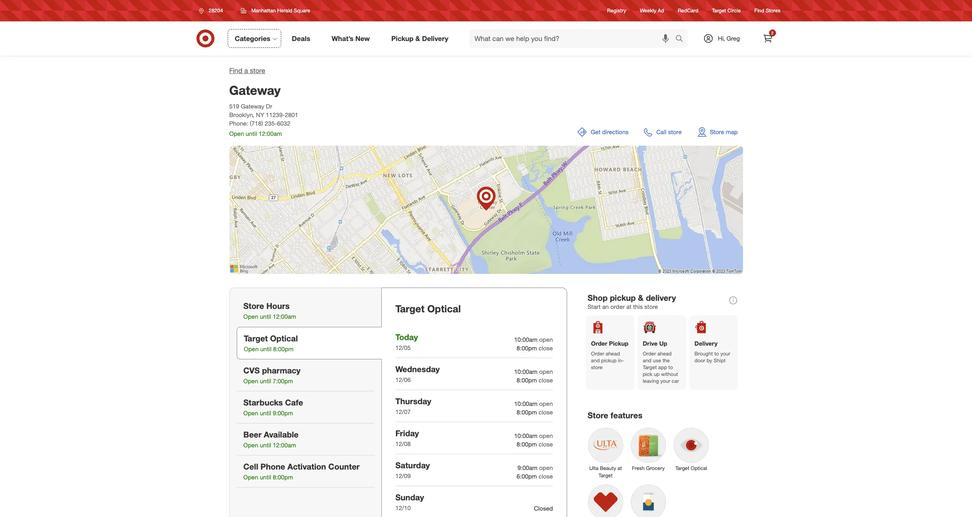 Task type: locate. For each thing, give the bounding box(es) containing it.
sunday
[[395, 493, 424, 503]]

10:00am open 8:00pm close for thursday
[[514, 401, 553, 416]]

order
[[591, 340, 607, 348], [591, 351, 604, 357], [643, 351, 656, 357]]

store inside order pickup order ahead and pickup in- store
[[591, 365, 603, 371]]

target down beauty
[[599, 473, 613, 479]]

0 vertical spatial delivery
[[422, 34, 448, 43]]

1 horizontal spatial store
[[588, 411, 608, 421]]

8:00pm for today
[[517, 345, 537, 352]]

open for store hours
[[243, 313, 258, 321]]

greg
[[727, 35, 740, 42]]

today
[[395, 333, 418, 342]]

0 horizontal spatial ahead
[[606, 351, 620, 357]]

until inside starbucks cafe open until 9:00pm
[[260, 410, 271, 417]]

3 close from the top
[[539, 409, 553, 416]]

1 horizontal spatial and
[[643, 358, 651, 364]]

search
[[671, 35, 692, 43]]

cafe
[[285, 398, 303, 408]]

until left the 7:00pm
[[260, 378, 271, 385]]

get directions
[[591, 128, 629, 136]]

1 vertical spatial delivery
[[695, 340, 718, 348]]

open down phone: on the left of page
[[229, 130, 244, 137]]

store left map
[[710, 128, 724, 136]]

2 open from the top
[[539, 369, 553, 376]]

phone
[[261, 462, 285, 472]]

gateway inside the 519 gateway dr brooklyn, ny 11239-2801 phone: (718) 235-6032 open until 12:00am
[[241, 103, 264, 110]]

what's new
[[332, 34, 370, 43]]

ahead inside drive up order ahead and use the target app to pick up without leaving your car
[[657, 351, 672, 357]]

target
[[712, 7, 726, 14], [395, 303, 425, 315], [244, 334, 268, 344], [643, 365, 657, 371], [675, 466, 689, 472], [599, 473, 613, 479]]

12:00am inside store hours open until 12:00am
[[273, 313, 296, 321]]

0 vertical spatial pickup
[[391, 34, 414, 43]]

store inside button
[[710, 128, 724, 136]]

12:00am inside beer available open until 12:00am
[[273, 442, 296, 450]]

store map button
[[692, 122, 743, 143]]

until up pharmacy
[[260, 346, 272, 353]]

store hours open until 12:00am
[[243, 301, 296, 321]]

to inside "delivery brought to your door by shipt"
[[714, 351, 719, 357]]

until for store
[[260, 313, 271, 321]]

delivery inside "delivery brought to your door by shipt"
[[695, 340, 718, 348]]

1 vertical spatial pickup
[[601, 358, 617, 364]]

ny
[[256, 111, 264, 119]]

1 horizontal spatial to
[[714, 351, 719, 357]]

pickup inside order pickup order ahead and pickup in- store
[[601, 358, 617, 364]]

categories
[[235, 34, 270, 43]]

open down cvs at the bottom of the page
[[243, 378, 258, 385]]

0 vertical spatial 12:00am
[[259, 130, 282, 137]]

to
[[714, 351, 719, 357], [669, 365, 673, 371]]

beer available open until 12:00am
[[243, 430, 299, 450]]

2801
[[285, 111, 298, 119]]

open down beer
[[243, 442, 258, 450]]

until down the hours
[[260, 313, 271, 321]]

cell phone activation counter open until 8:00pm
[[243, 462, 360, 482]]

0 vertical spatial to
[[714, 351, 719, 357]]

deals
[[292, 34, 310, 43]]

4 10:00am from the top
[[514, 433, 538, 440]]

until inside target optical open until 8:00pm
[[260, 346, 272, 353]]

cvs pharmacy open until 7:00pm
[[243, 366, 301, 385]]

and for drive
[[643, 358, 651, 364]]

1 horizontal spatial target optical
[[675, 466, 707, 472]]

0 vertical spatial your
[[720, 351, 730, 357]]

235-
[[265, 120, 277, 127]]

store for store features
[[588, 411, 608, 421]]

1 vertical spatial find
[[229, 66, 242, 75]]

ulta
[[589, 466, 599, 472]]

grocery
[[646, 466, 665, 472]]

target inside ulta beauty at target
[[599, 473, 613, 479]]

ahead up in-
[[606, 351, 620, 357]]

at left this on the bottom right of the page
[[626, 303, 632, 311]]

to up 'without'
[[669, 365, 673, 371]]

1 horizontal spatial &
[[638, 293, 644, 303]]

until inside store hours open until 12:00am
[[260, 313, 271, 321]]

order
[[611, 303, 625, 311]]

fresh grocery
[[632, 466, 665, 472]]

use
[[653, 358, 661, 364]]

3 10:00am from the top
[[514, 401, 538, 408]]

ahead for pickup
[[606, 351, 620, 357]]

10:00am open 8:00pm close for friday
[[514, 433, 553, 449]]

11239-
[[266, 111, 285, 119]]

2 10:00am open 8:00pm close from the top
[[514, 369, 553, 384]]

0 horizontal spatial store
[[243, 301, 264, 311]]

friday 12/08
[[395, 429, 419, 448]]

at inside ulta beauty at target
[[618, 466, 622, 472]]

delivery
[[422, 34, 448, 43], [695, 340, 718, 348]]

5 open from the top
[[539, 465, 553, 472]]

0 horizontal spatial target optical
[[395, 303, 461, 315]]

0 vertical spatial find
[[755, 7, 764, 14]]

0 horizontal spatial delivery
[[422, 34, 448, 43]]

8:00pm for wednesday
[[517, 377, 537, 384]]

store inside button
[[668, 128, 682, 136]]

to up shipt
[[714, 351, 719, 357]]

10:00am open 8:00pm close for today
[[514, 336, 553, 352]]

this
[[633, 303, 643, 311]]

ad
[[658, 7, 664, 14]]

1 horizontal spatial at
[[626, 303, 632, 311]]

2 vertical spatial store
[[588, 411, 608, 421]]

pickup left in-
[[601, 358, 617, 364]]

ahead for up
[[657, 351, 672, 357]]

target circle
[[712, 7, 741, 14]]

12/05
[[395, 345, 411, 352]]

target inside drive up order ahead and use the target app to pick up without leaving your car
[[643, 365, 657, 371]]

1 vertical spatial your
[[660, 378, 670, 385]]

2 vertical spatial optical
[[691, 466, 707, 472]]

0 vertical spatial pickup
[[610, 293, 636, 303]]

dr
[[266, 103, 272, 110]]

open inside target optical open until 8:00pm
[[244, 346, 259, 353]]

1 vertical spatial to
[[669, 365, 673, 371]]

3 10:00am open 8:00pm close from the top
[[514, 401, 553, 416]]

1 10:00am open 8:00pm close from the top
[[514, 336, 553, 352]]

map
[[726, 128, 738, 136]]

close for wednesday
[[539, 377, 553, 384]]

search button
[[671, 29, 692, 50]]

0 horizontal spatial to
[[669, 365, 673, 371]]

your inside drive up order ahead and use the target app to pick up without leaving your car
[[660, 378, 670, 385]]

1 vertical spatial gateway
[[241, 103, 264, 110]]

target left "circle" on the right top of the page
[[712, 7, 726, 14]]

target optical open until 8:00pm
[[244, 334, 298, 353]]

1 vertical spatial &
[[638, 293, 644, 303]]

gateway down find a store
[[229, 83, 281, 98]]

close for today
[[539, 345, 553, 352]]

3 open from the top
[[539, 401, 553, 408]]

open inside cvs pharmacy open until 7:00pm
[[243, 378, 258, 385]]

1 close from the top
[[539, 345, 553, 352]]

1 horizontal spatial find
[[755, 7, 764, 14]]

open inside store hours open until 12:00am
[[243, 313, 258, 321]]

open inside beer available open until 12:00am
[[243, 442, 258, 450]]

until inside cvs pharmacy open until 7:00pm
[[260, 378, 271, 385]]

and inside order pickup order ahead and pickup in- store
[[591, 358, 600, 364]]

delivery
[[646, 293, 676, 303]]

0 horizontal spatial and
[[591, 358, 600, 364]]

1 vertical spatial pickup
[[609, 340, 629, 348]]

order inside drive up order ahead and use the target app to pick up without leaving your car
[[643, 351, 656, 357]]

until down starbucks
[[260, 410, 271, 417]]

open down starbucks
[[243, 410, 258, 417]]

open for beer available
[[243, 442, 258, 450]]

10:00am for thursday
[[514, 401, 538, 408]]

1 horizontal spatial your
[[720, 351, 730, 357]]

open up target optical open until 8:00pm
[[243, 313, 258, 321]]

10:00am open 8:00pm close
[[514, 336, 553, 352], [514, 369, 553, 384], [514, 401, 553, 416], [514, 433, 553, 449]]

to inside drive up order ahead and use the target app to pick up without leaving your car
[[669, 365, 673, 371]]

0 vertical spatial target optical
[[395, 303, 461, 315]]

519 gateway dr brooklyn, ny 11239-2801 phone: (718) 235-6032 open until 12:00am
[[229, 103, 298, 137]]

8:00pm
[[517, 345, 537, 352], [273, 346, 294, 353], [517, 377, 537, 384], [517, 409, 537, 416], [517, 441, 537, 449], [273, 474, 293, 482]]

herald
[[277, 7, 292, 14]]

0 vertical spatial store
[[710, 128, 724, 136]]

ahead up 'the'
[[657, 351, 672, 357]]

1 vertical spatial store
[[243, 301, 264, 311]]

order for drive up
[[643, 351, 656, 357]]

pickup
[[610, 293, 636, 303], [601, 358, 617, 364]]

ahead inside order pickup order ahead and pickup in- store
[[606, 351, 620, 357]]

until down phone
[[260, 474, 271, 482]]

open down cell on the bottom of page
[[243, 474, 258, 482]]

28204 button
[[193, 3, 232, 18]]

10:00am open 8:00pm close for wednesday
[[514, 369, 553, 384]]

5 close from the top
[[539, 473, 553, 481]]

1 horizontal spatial pickup
[[609, 340, 629, 348]]

counter
[[328, 462, 360, 472]]

find for find stores
[[755, 7, 764, 14]]

0 horizontal spatial at
[[618, 466, 622, 472]]

wednesday 12/06
[[395, 365, 440, 384]]

1 open from the top
[[539, 336, 553, 344]]

2 close from the top
[[539, 377, 553, 384]]

1 vertical spatial optical
[[270, 334, 298, 344]]

and
[[591, 358, 600, 364], [643, 358, 651, 364]]

(718)
[[250, 120, 263, 127]]

until down (718)
[[246, 130, 257, 137]]

until inside beer available open until 12:00am
[[260, 442, 271, 450]]

target optical right grocery
[[675, 466, 707, 472]]

2 ahead from the left
[[657, 351, 672, 357]]

your up shipt
[[720, 351, 730, 357]]

store inside store hours open until 12:00am
[[243, 301, 264, 311]]

0 horizontal spatial pickup
[[391, 34, 414, 43]]

and left in-
[[591, 358, 600, 364]]

sunday 12/10
[[395, 493, 424, 512]]

12:00am down the hours
[[273, 313, 296, 321]]

thursday
[[395, 397, 431, 407]]

12:00am down available
[[273, 442, 296, 450]]

gateway up ny
[[241, 103, 264, 110]]

find a store link
[[229, 66, 265, 75]]

store inside the shop pickup & delivery start an order at this store
[[644, 303, 658, 311]]

until down beer
[[260, 442, 271, 450]]

0 vertical spatial at
[[626, 303, 632, 311]]

store left the hours
[[243, 301, 264, 311]]

open for wednesday
[[539, 369, 553, 376]]

0 vertical spatial &
[[415, 34, 420, 43]]

pickup up order
[[610, 293, 636, 303]]

1 vertical spatial 12:00am
[[273, 313, 296, 321]]

weekly ad
[[640, 7, 664, 14]]

at right beauty
[[618, 466, 622, 472]]

0 horizontal spatial find
[[229, 66, 242, 75]]

wednesday
[[395, 365, 440, 374]]

2 link
[[758, 29, 777, 48]]

pickup
[[391, 34, 414, 43], [609, 340, 629, 348]]

pickup right "new"
[[391, 34, 414, 43]]

1 horizontal spatial ahead
[[657, 351, 672, 357]]

2 10:00am from the top
[[514, 369, 538, 376]]

close inside 9:00am open 6:00pm close
[[539, 473, 553, 481]]

target optical
[[395, 303, 461, 315], [675, 466, 707, 472]]

up
[[659, 340, 667, 348]]

fresh
[[632, 466, 645, 472]]

close for saturday
[[539, 473, 553, 481]]

0 vertical spatial optical
[[427, 303, 461, 315]]

ulta beauty at target link
[[584, 425, 627, 482]]

open up cvs at the bottom of the page
[[244, 346, 259, 353]]

store features
[[588, 411, 642, 421]]

and inside drive up order ahead and use the target app to pick up without leaving your car
[[643, 358, 651, 364]]

shipt
[[714, 358, 726, 364]]

4 10:00am open 8:00pm close from the top
[[514, 433, 553, 449]]

2 vertical spatial 12:00am
[[273, 442, 296, 450]]

0 horizontal spatial your
[[660, 378, 670, 385]]

open for thursday
[[539, 401, 553, 408]]

12:00am
[[259, 130, 282, 137], [273, 313, 296, 321], [273, 442, 296, 450]]

1 horizontal spatial delivery
[[695, 340, 718, 348]]

drive up order ahead and use the target app to pick up without leaving your car
[[643, 340, 679, 385]]

redcard link
[[678, 7, 698, 14]]

your down 'without'
[[660, 378, 670, 385]]

10:00am for today
[[514, 336, 538, 344]]

close for friday
[[539, 441, 553, 449]]

until for target
[[260, 346, 272, 353]]

and for order
[[591, 358, 600, 364]]

4 open from the top
[[539, 433, 553, 440]]

close
[[539, 345, 553, 352], [539, 377, 553, 384], [539, 409, 553, 416], [539, 441, 553, 449], [539, 473, 553, 481]]

your
[[720, 351, 730, 357], [660, 378, 670, 385]]

find left stores
[[755, 7, 764, 14]]

1 10:00am from the top
[[514, 336, 538, 344]]

store left features
[[588, 411, 608, 421]]

and left use
[[643, 358, 651, 364]]

&
[[415, 34, 420, 43], [638, 293, 644, 303]]

10:00am
[[514, 336, 538, 344], [514, 369, 538, 376], [514, 401, 538, 408], [514, 433, 538, 440]]

open inside starbucks cafe open until 9:00pm
[[243, 410, 258, 417]]

target optical up today
[[395, 303, 461, 315]]

find left a
[[229, 66, 242, 75]]

0 horizontal spatial optical
[[270, 334, 298, 344]]

target up pick
[[643, 365, 657, 371]]

open inside 9:00am open 6:00pm close
[[539, 465, 553, 472]]

starbucks cafe open until 9:00pm
[[243, 398, 303, 417]]

1 and from the left
[[591, 358, 600, 364]]

12/10
[[395, 505, 411, 512]]

open inside the 519 gateway dr brooklyn, ny 11239-2801 phone: (718) 235-6032 open until 12:00am
[[229, 130, 244, 137]]

pickup up in-
[[609, 340, 629, 348]]

1 vertical spatial at
[[618, 466, 622, 472]]

open for cvs pharmacy
[[243, 378, 258, 385]]

open
[[539, 336, 553, 344], [539, 369, 553, 376], [539, 401, 553, 408], [539, 433, 553, 440], [539, 465, 553, 472]]

12:00am down 235- at the top of page
[[259, 130, 282, 137]]

1 ahead from the left
[[606, 351, 620, 357]]

until for starbucks
[[260, 410, 271, 417]]

2 and from the left
[[643, 358, 651, 364]]

target down store hours open until 12:00am
[[244, 334, 268, 344]]

2 horizontal spatial store
[[710, 128, 724, 136]]

4 close from the top
[[539, 441, 553, 449]]



Task type: vqa. For each thing, say whether or not it's contained in the screenshot.


Task type: describe. For each thing, give the bounding box(es) containing it.
store for store map
[[710, 128, 724, 136]]

registry link
[[607, 7, 626, 14]]

door
[[695, 358, 705, 364]]

store for store hours open until 12:00am
[[243, 301, 264, 311]]

6:00pm
[[517, 473, 537, 481]]

hours
[[266, 301, 290, 311]]

up
[[654, 372, 660, 378]]

until for beer
[[260, 442, 271, 450]]

store map
[[710, 128, 738, 136]]

target circle link
[[712, 7, 741, 14]]

saturday 12/09
[[395, 461, 430, 480]]

8:00pm inside cell phone activation counter open until 8:00pm
[[273, 474, 293, 482]]

square
[[294, 7, 310, 14]]

10:00am for wednesday
[[514, 369, 538, 376]]

weekly
[[640, 7, 656, 14]]

& inside the shop pickup & delivery start an order at this store
[[638, 293, 644, 303]]

what's new link
[[324, 29, 381, 48]]

phone:
[[229, 120, 248, 127]]

start
[[588, 303, 601, 311]]

by
[[707, 358, 712, 364]]

registry
[[607, 7, 626, 14]]

without
[[661, 372, 678, 378]]

open for saturday
[[539, 465, 553, 472]]

open for target optical
[[244, 346, 259, 353]]

What can we help you find? suggestions appear below search field
[[469, 29, 677, 48]]

target optical link
[[670, 425, 713, 474]]

optical inside target optical open until 8:00pm
[[270, 334, 298, 344]]

today 12/05
[[395, 333, 418, 352]]

an
[[602, 303, 609, 311]]

519
[[229, 103, 239, 110]]

car
[[672, 378, 679, 385]]

2 horizontal spatial optical
[[691, 466, 707, 472]]

0 horizontal spatial &
[[415, 34, 420, 43]]

close for thursday
[[539, 409, 553, 416]]

open for friday
[[539, 433, 553, 440]]

find stores
[[755, 7, 781, 14]]

8:00pm inside target optical open until 8:00pm
[[273, 346, 294, 353]]

9:00am
[[518, 465, 538, 472]]

until inside the 519 gateway dr brooklyn, ny 11239-2801 phone: (718) 235-6032 open until 12:00am
[[246, 130, 257, 137]]

until for cvs
[[260, 378, 271, 385]]

pharmacy
[[262, 366, 301, 376]]

hi, greg
[[718, 35, 740, 42]]

9:00pm
[[273, 410, 293, 417]]

target up today
[[395, 303, 425, 315]]

get directions link
[[572, 122, 634, 143]]

manhattan herald square button
[[235, 3, 316, 18]]

1 vertical spatial target optical
[[675, 466, 707, 472]]

target right grocery
[[675, 466, 689, 472]]

leaving
[[643, 378, 659, 385]]

beauty
[[600, 466, 616, 472]]

7:00pm
[[273, 378, 293, 385]]

drive
[[643, 340, 658, 348]]

delivery brought to your door by shipt
[[695, 340, 730, 364]]

1 horizontal spatial optical
[[427, 303, 461, 315]]

find for find a store
[[229, 66, 242, 75]]

12:00am for hours
[[273, 313, 296, 321]]

activation
[[287, 462, 326, 472]]

order for order pickup
[[591, 351, 604, 357]]

find a store
[[229, 66, 265, 75]]

starbucks
[[243, 398, 283, 408]]

store capabilities with hours, vertical tabs tab list
[[229, 288, 382, 518]]

gateway map image
[[229, 146, 743, 274]]

12:00am inside the 519 gateway dr brooklyn, ny 11239-2801 phone: (718) 235-6032 open until 12:00am
[[259, 130, 282, 137]]

cell
[[243, 462, 258, 472]]

brought
[[695, 351, 713, 357]]

2
[[771, 30, 774, 36]]

28204
[[209, 7, 223, 14]]

call store
[[656, 128, 682, 136]]

open for today
[[539, 336, 553, 344]]

target inside target optical open until 8:00pm
[[244, 334, 268, 344]]

find stores link
[[755, 7, 781, 14]]

your inside "delivery brought to your door by shipt"
[[720, 351, 730, 357]]

8:00pm for friday
[[517, 441, 537, 449]]

circle
[[728, 7, 741, 14]]

closed
[[534, 505, 553, 513]]

12/08
[[395, 441, 411, 448]]

10:00am for friday
[[514, 433, 538, 440]]

open inside cell phone activation counter open until 8:00pm
[[243, 474, 258, 482]]

directions
[[602, 128, 629, 136]]

12:00am for available
[[273, 442, 296, 450]]

open for starbucks cafe
[[243, 410, 258, 417]]

redcard
[[678, 7, 698, 14]]

8:00pm for thursday
[[517, 409, 537, 416]]

fresh grocery link
[[627, 425, 670, 474]]

the
[[663, 358, 670, 364]]

app
[[658, 365, 667, 371]]

until inside cell phone activation counter open until 8:00pm
[[260, 474, 271, 482]]

get
[[591, 128, 601, 136]]

pickup & delivery link
[[384, 29, 459, 48]]

9:00am open 6:00pm close
[[517, 465, 553, 481]]

deals link
[[285, 29, 321, 48]]

ulta beauty at target
[[589, 466, 622, 479]]

pick
[[643, 372, 652, 378]]

categories link
[[228, 29, 281, 48]]

cvs
[[243, 366, 260, 376]]

pickup & delivery
[[391, 34, 448, 43]]

features
[[611, 411, 642, 421]]

saturday
[[395, 461, 430, 471]]

12/07
[[395, 409, 411, 416]]

thursday 12/07
[[395, 397, 431, 416]]

0 vertical spatial gateway
[[229, 83, 281, 98]]

new
[[355, 34, 370, 43]]

pickup inside order pickup order ahead and pickup in- store
[[609, 340, 629, 348]]

12/09
[[395, 473, 411, 480]]

stores
[[766, 7, 781, 14]]

manhattan herald square
[[251, 7, 310, 14]]

at inside the shop pickup & delivery start an order at this store
[[626, 303, 632, 311]]

pickup inside the shop pickup & delivery start an order at this store
[[610, 293, 636, 303]]

beer
[[243, 430, 262, 440]]



